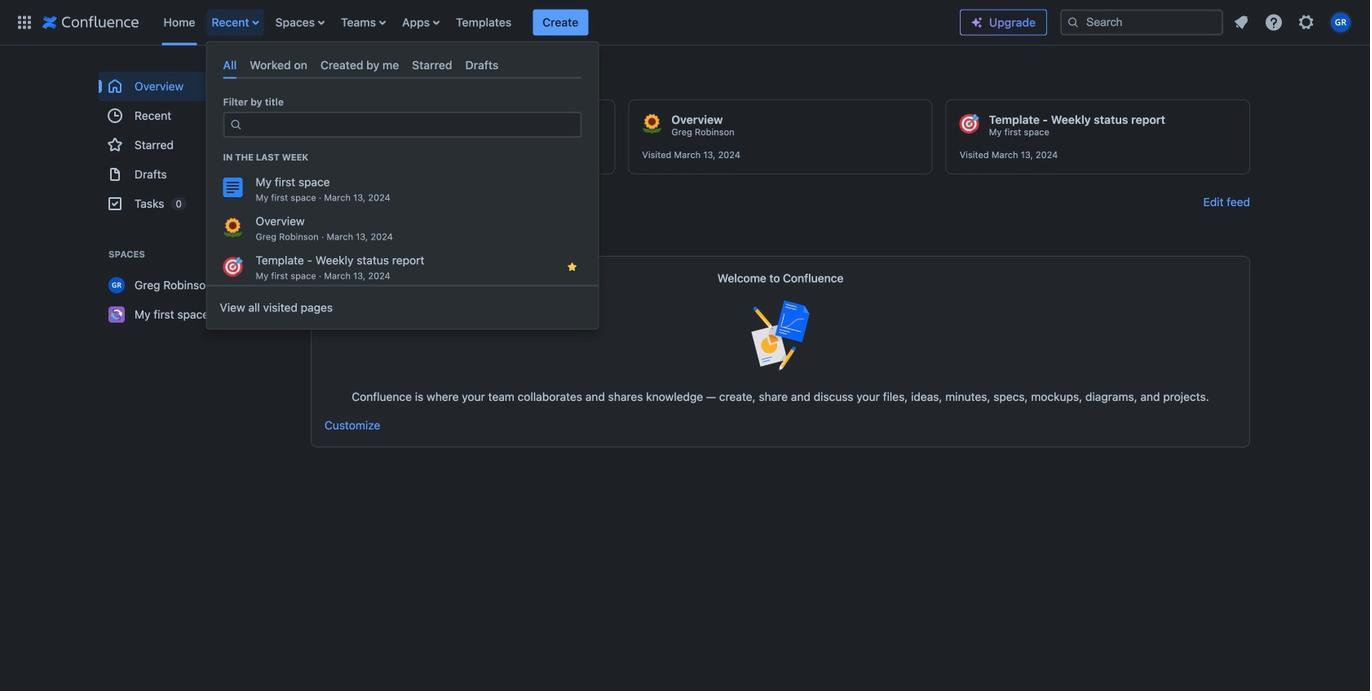 Task type: locate. For each thing, give the bounding box(es) containing it.
list
[[155, 0, 960, 45], [1227, 8, 1360, 37]]

1 horizontal spatial list item
[[533, 9, 588, 35]]

Search field
[[1060, 9, 1223, 35]]

None search field
[[1060, 9, 1223, 35]]

help icon image
[[1264, 13, 1284, 32]]

create a space image
[[268, 245, 288, 264]]

list item
[[207, 0, 266, 45], [533, 9, 588, 35]]

0 horizontal spatial list
[[155, 0, 960, 45]]

banner
[[0, 0, 1370, 46]]

tab list
[[217, 52, 588, 79]]

list for premium image
[[1227, 8, 1360, 37]]

group
[[99, 72, 294, 219]]

1 horizontal spatial list
[[1227, 8, 1360, 37]]

list for appswitcher icon at the left top
[[155, 0, 960, 45]]

appswitcher icon image
[[15, 13, 34, 32]]

premium image
[[971, 16, 984, 29]]

:sunflower: image
[[642, 114, 662, 134], [223, 218, 243, 238], [223, 218, 243, 238]]

:dart: image
[[960, 114, 979, 134]]

confluence image
[[42, 13, 139, 32], [42, 13, 139, 32]]

notification icon image
[[1232, 13, 1251, 32]]

:dart: image
[[960, 114, 979, 134], [223, 257, 243, 277], [223, 257, 243, 277]]

None text field
[[248, 114, 570, 136]]



Task type: vqa. For each thing, say whether or not it's contained in the screenshot.
Unstar this space 'image'
yes



Task type: describe. For each thing, give the bounding box(es) containing it.
:sunflower: image
[[642, 114, 662, 134]]

list item inside 'global' "element"
[[533, 9, 588, 35]]

unstar template - weekly status report image
[[566, 261, 579, 274]]

search image
[[1067, 16, 1080, 29]]

global element
[[10, 0, 960, 45]]

settings icon image
[[1297, 13, 1316, 32]]

0 horizontal spatial list item
[[207, 0, 266, 45]]

unstar this space image
[[272, 279, 285, 292]]



